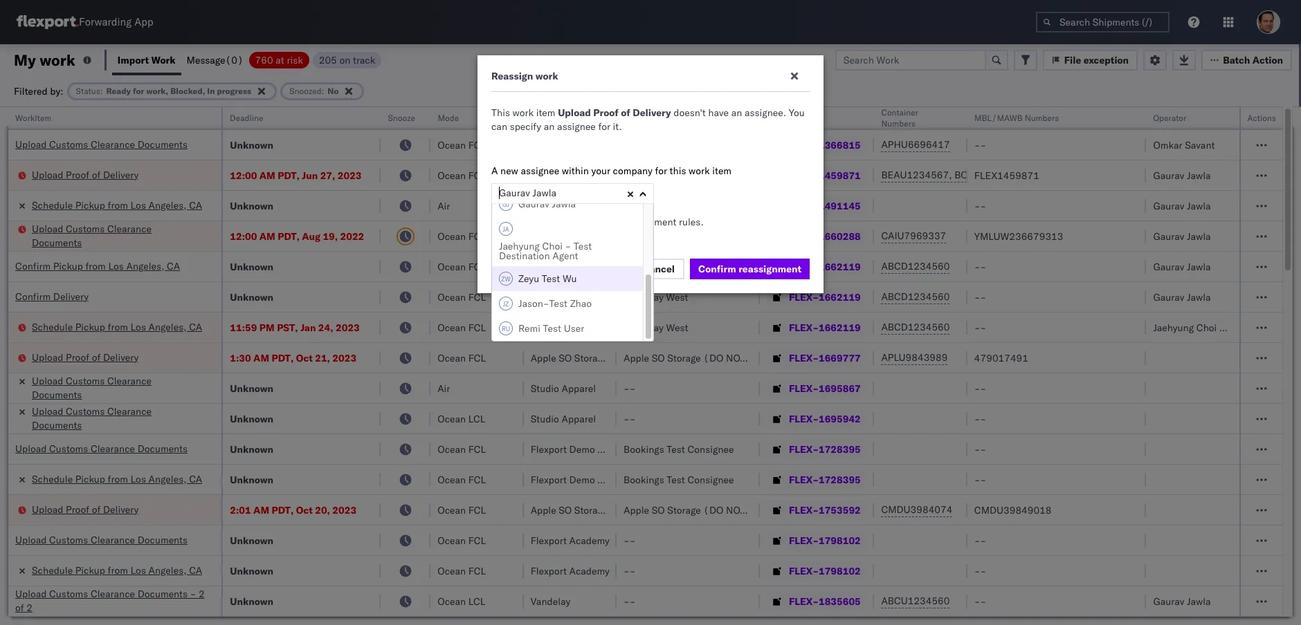 Task type: locate. For each thing, give the bounding box(es) containing it.
7 ocean fcl from the top
[[438, 352, 486, 364]]

numbers for mbl/mawb numbers
[[1025, 113, 1059, 123]]

list box
[[492, 192, 653, 341]]

1 upload proof of delivery from the top
[[32, 169, 139, 181]]

documents
[[138, 138, 188, 151], [32, 236, 82, 249], [32, 389, 82, 401], [32, 419, 82, 432], [138, 443, 188, 455], [138, 534, 188, 546], [138, 588, 188, 600]]

from
[[108, 199, 128, 211], [85, 260, 106, 272], [108, 321, 128, 333], [108, 473, 128, 486], [108, 564, 128, 577]]

4 flex- from the top
[[789, 230, 819, 243]]

0 vertical spatial for
[[133, 85, 144, 96]]

9 unknown from the top
[[230, 535, 273, 547]]

flex-1459871 button
[[767, 166, 864, 185], [767, 166, 864, 185]]

1798102 up 1835605
[[819, 565, 861, 578]]

12 ocean fcl from the top
[[438, 565, 486, 578]]

0 vertical spatial apparel
[[562, 382, 596, 395]]

for left it.
[[598, 120, 610, 133]]

9 resize handle column header from the left
[[1130, 107, 1147, 626]]

flexport demo consignee
[[531, 230, 644, 243], [531, 443, 644, 456], [531, 474, 644, 486]]

1 horizontal spatial an
[[731, 107, 742, 119]]

so
[[559, 352, 572, 364], [652, 352, 665, 364], [559, 504, 572, 517], [652, 504, 665, 517]]

2 horizontal spatial for
[[655, 165, 667, 177]]

am right 1:30
[[253, 352, 269, 364]]

1 vertical spatial an
[[544, 120, 555, 133]]

6 ocean from the top
[[438, 322, 466, 334]]

1753592
[[819, 504, 861, 517]]

1 flex-1728395 from the top
[[789, 443, 861, 456]]

2023 right 24,
[[336, 322, 360, 334]]

work up specify
[[513, 107, 534, 119]]

0 vertical spatial studio apparel
[[531, 382, 596, 395]]

this
[[491, 107, 510, 119], [491, 216, 510, 228]]

3 ocean fcl from the top
[[438, 230, 486, 243]]

11 resize handle column header from the left
[[1266, 107, 1283, 626]]

air for studio apparel
[[438, 382, 450, 395]]

0 vertical spatial upload proof of delivery
[[32, 169, 139, 181]]

oct left the 20,
[[296, 504, 313, 517]]

1 vertical spatial flex-1728395
[[789, 474, 861, 486]]

7 unknown from the top
[[230, 443, 273, 456]]

flex-1660288
[[789, 230, 861, 243]]

ocean fcl
[[438, 139, 486, 151], [438, 169, 486, 182], [438, 230, 486, 243], [438, 261, 486, 273], [438, 291, 486, 304], [438, 322, 486, 334], [438, 352, 486, 364], [438, 443, 486, 456], [438, 474, 486, 486], [438, 504, 486, 517], [438, 535, 486, 547], [438, 565, 486, 578]]

1 vertical spatial 1728395
[[819, 474, 861, 486]]

confirm inside button
[[15, 260, 51, 272]]

upload customs clearance documents - 2 of 2
[[15, 588, 205, 614]]

2 flex- from the top
[[789, 169, 819, 182]]

aphu6696417
[[881, 138, 950, 151]]

flex-1695942 button
[[767, 409, 864, 429], [767, 409, 864, 429]]

1 resize handle column header from the left
[[205, 107, 222, 626]]

flex-1366815
[[789, 139, 861, 151]]

will
[[542, 216, 557, 228]]

1 studio from the top
[[531, 382, 559, 395]]

(0)
[[225, 54, 243, 66]]

los inside confirm pickup from los angeles, ca link
[[108, 260, 124, 272]]

am left jun
[[259, 169, 275, 182]]

can
[[491, 120, 507, 133]]

1 horizontal spatial 2
[[199, 588, 205, 600]]

2 abcd1234560 from the top
[[881, 291, 950, 303]]

numbers for container numbers
[[881, 118, 916, 129]]

resize handle column header for consignee button
[[743, 107, 760, 626]]

flex-1728395 down flex-1695942
[[789, 443, 861, 456]]

proof for upload proof of delivery button corresponding to 1:30 am pdt, oct 21, 2023
[[66, 351, 89, 364]]

10 fcl from the top
[[468, 504, 486, 517]]

1 flexport academy from the top
[[531, 535, 610, 547]]

of for 1st upload proof of delivery button from the bottom
[[92, 504, 101, 516]]

cmdu3984074
[[881, 504, 953, 516]]

0 vertical spatial bookings
[[624, 443, 664, 456]]

work up by:
[[40, 50, 75, 70]]

2 oct from the top
[[296, 504, 313, 517]]

9 ocean from the top
[[438, 443, 466, 456]]

1 vertical spatial flexport demo consignee
[[531, 443, 644, 456]]

0 vertical spatial upload proof of delivery button
[[32, 168, 139, 183]]

: for snoozed
[[322, 85, 324, 96]]

: left no on the top left of page
[[322, 85, 324, 96]]

assignee down this work item upload proof of delivery
[[557, 120, 596, 133]]

None field
[[499, 184, 503, 202]]

4 resize handle column header from the left
[[507, 107, 524, 626]]

numbers
[[1025, 113, 1059, 123], [881, 118, 916, 129]]

zeyu
[[518, 273, 539, 285]]

1 vertical spatial this
[[491, 216, 510, 228]]

1695867
[[819, 382, 861, 395]]

1 vertical spatial upload proof of delivery
[[32, 351, 139, 364]]

1 abcd1234560 from the top
[[881, 260, 950, 273]]

jan
[[300, 322, 316, 334]]

ymluw236679313
[[974, 230, 1063, 243]]

numbers inside container numbers
[[881, 118, 916, 129]]

1 vertical spatial bookings
[[624, 474, 664, 486]]

angeles, inside button
[[126, 260, 164, 272]]

resize handle column header for mode button
[[507, 107, 524, 626]]

client name
[[531, 113, 577, 123]]

operator
[[1153, 113, 1187, 123]]

1 vertical spatial 1662119
[[819, 291, 861, 304]]

1 schedule pickup from los angeles, ca from the top
[[32, 199, 202, 211]]

pdt, left jun
[[278, 169, 300, 182]]

1798102 down 1753592
[[819, 535, 861, 547]]

10 unknown from the top
[[230, 565, 273, 578]]

1 vertical spatial abcd1234560
[[881, 291, 950, 303]]

5 ocean from the top
[[438, 291, 466, 304]]

pdt, left aug on the left of page
[[278, 230, 300, 243]]

schedule
[[32, 199, 73, 211], [32, 321, 73, 333], [32, 473, 73, 486], [32, 564, 73, 577]]

agent
[[552, 250, 578, 262]]

flex-1669777
[[789, 352, 861, 364]]

jawla inside list box
[[552, 198, 576, 210]]

upload proof of delivery for 12:00
[[32, 169, 139, 181]]

pst,
[[277, 322, 298, 334]]

1 vertical spatial demo
[[569, 443, 595, 456]]

upload customs clearance documents
[[15, 138, 188, 151], [32, 223, 152, 249], [32, 375, 152, 401], [32, 405, 152, 432], [15, 443, 188, 455], [15, 534, 188, 546]]

2 studio apparel from the top
[[531, 413, 596, 425]]

1 horizontal spatial for
[[598, 120, 610, 133]]

1 vertical spatial flexport academy
[[531, 565, 610, 578]]

flex-1662119 for confirm pickup from los angeles, ca
[[789, 261, 861, 273]]

0 vertical spatial demo
[[569, 230, 595, 243]]

list box containing gaurav jawla
[[492, 192, 653, 341]]

flexport academy
[[531, 535, 610, 547], [531, 565, 610, 578]]

resize handle column header
[[205, 107, 222, 626], [364, 107, 381, 626], [414, 107, 431, 626], [507, 107, 524, 626], [600, 107, 617, 626], [743, 107, 760, 626], [858, 107, 874, 626], [951, 107, 968, 626], [1130, 107, 1147, 626], [1223, 107, 1240, 626], [1266, 107, 1283, 626]]

pickup inside button
[[75, 321, 105, 333]]

2 flex-1662119 from the top
[[789, 291, 861, 304]]

11 unknown from the top
[[230, 596, 273, 608]]

4 fcl from the top
[[468, 261, 486, 273]]

for left work,
[[133, 85, 144, 96]]

flex-1491145 button
[[767, 196, 864, 216], [767, 196, 864, 216]]

1728395 up 1753592
[[819, 474, 861, 486]]

6 flex- from the top
[[789, 291, 819, 304]]

use)
[[655, 352, 680, 364], [748, 352, 773, 364], [655, 504, 680, 517], [748, 504, 773, 517]]

1459871
[[819, 169, 861, 182]]

flex-1798102 up flex-1835605
[[789, 565, 861, 578]]

1 vertical spatial upload proof of delivery button
[[32, 351, 139, 366]]

8 resize handle column header from the left
[[951, 107, 968, 626]]

of for upload proof of delivery button corresponding to 1:30 am pdt, oct 21, 2023
[[92, 351, 101, 364]]

8 fcl from the top
[[468, 443, 486, 456]]

flex-1728395 up flex-1753592
[[789, 474, 861, 486]]

0 vertical spatial flex-1728395
[[789, 443, 861, 456]]

flexport. image
[[17, 15, 79, 29]]

upload proof of delivery link for 12:00
[[32, 168, 139, 182]]

0 vertical spatial bookings test consignee
[[624, 443, 734, 456]]

numbers inside button
[[1025, 113, 1059, 123]]

filtered
[[14, 85, 48, 97]]

-
[[974, 139, 980, 151], [980, 139, 987, 151], [974, 200, 980, 212], [980, 200, 987, 212], [565, 240, 571, 253], [974, 261, 980, 273], [980, 261, 987, 273], [974, 291, 980, 304], [980, 291, 987, 304], [974, 322, 980, 334], [980, 322, 987, 334], [624, 382, 630, 395], [630, 382, 636, 395], [974, 382, 980, 395], [980, 382, 987, 395], [624, 413, 630, 425], [630, 413, 636, 425], [974, 413, 980, 425], [980, 413, 987, 425], [974, 443, 980, 456], [980, 443, 987, 456], [974, 474, 980, 486], [980, 474, 987, 486], [624, 535, 630, 547], [630, 535, 636, 547], [974, 535, 980, 547], [980, 535, 987, 547], [624, 565, 630, 578], [630, 565, 636, 578], [974, 565, 980, 578], [980, 565, 987, 578], [190, 588, 196, 600], [624, 596, 630, 608], [630, 596, 636, 608], [974, 596, 980, 608], [980, 596, 987, 608]]

of inside the 'upload customs clearance documents - 2 of 2'
[[15, 602, 24, 614]]

cancel
[[643, 263, 675, 275]]

clearance
[[91, 138, 135, 151], [107, 223, 152, 235], [107, 375, 152, 387], [107, 405, 152, 418], [91, 443, 135, 455], [91, 534, 135, 546], [91, 588, 135, 600]]

an right have
[[731, 107, 742, 119]]

0 vertical spatial 12:00
[[230, 169, 257, 182]]

1 vertical spatial air
[[438, 382, 450, 395]]

confirm delivery link
[[15, 290, 89, 304]]

abcd1234560 for confirm delivery
[[881, 291, 950, 303]]

vandelay west
[[624, 169, 688, 182], [624, 200, 688, 212], [624, 261, 688, 273], [624, 291, 688, 304], [624, 322, 688, 334]]

0 vertical spatial 1798102
[[819, 535, 861, 547]]

container numbers
[[881, 107, 918, 129]]

1 apparel from the top
[[562, 382, 596, 395]]

0 vertical spatial studio
[[531, 382, 559, 395]]

upload customs clearance documents - 2 of 2 button
[[15, 587, 206, 616]]

zhao
[[570, 298, 592, 310]]

1728395 down 1695942
[[819, 443, 861, 456]]

1 lcl from the top
[[468, 413, 485, 425]]

flex-1660288 button
[[767, 227, 864, 246], [767, 227, 864, 246]]

0 vertical spatial oct
[[296, 352, 313, 364]]

0 vertical spatial flex-1662119
[[789, 261, 861, 273]]

2 12:00 from the top
[[230, 230, 257, 243]]

savant
[[1185, 139, 1215, 151]]

0 vertical spatial ocean lcl
[[438, 413, 485, 425]]

12:00 down deadline
[[230, 169, 257, 182]]

0 vertical spatial this
[[491, 107, 510, 119]]

0 horizontal spatial for
[[133, 85, 144, 96]]

1 horizontal spatial item
[[712, 165, 732, 177]]

760
[[255, 54, 273, 66]]

2 vertical spatial upload proof of delivery button
[[32, 503, 139, 518]]

1 west from the top
[[666, 169, 688, 182]]

3 upload proof of delivery from the top
[[32, 504, 139, 516]]

schedule pickup from los angeles, ca button
[[32, 320, 202, 335]]

1 vertical spatial studio apparel
[[531, 413, 596, 425]]

2
[[199, 588, 205, 600], [26, 602, 33, 614]]

this down gj
[[491, 216, 510, 228]]

3 unknown from the top
[[230, 261, 273, 273]]

2 vertical spatial flexport demo consignee
[[531, 474, 644, 486]]

2023 right the 20,
[[332, 504, 357, 517]]

workitem button
[[8, 110, 208, 124]]

work right reassign
[[536, 70, 558, 82]]

1 vertical spatial assignee
[[521, 165, 559, 177]]

demo
[[569, 230, 595, 243], [569, 443, 595, 456], [569, 474, 595, 486]]

mode
[[438, 113, 459, 123]]

action
[[1253, 54, 1283, 66]]

1 vertical spatial upload proof of delivery link
[[32, 351, 139, 364]]

jason-
[[518, 298, 549, 310]]

2 1728395 from the top
[[819, 474, 861, 486]]

am for 12:00 am pdt, jun 27, 2023
[[259, 169, 275, 182]]

flex-1798102 down flex-1753592
[[789, 535, 861, 547]]

0 vertical spatial flexport demo consignee
[[531, 230, 644, 243]]

id
[[785, 113, 794, 123]]

pdt, down pst,
[[272, 352, 294, 364]]

mbl/mawb numbers button
[[968, 110, 1133, 124]]

numbers down container
[[881, 118, 916, 129]]

2 vertical spatial upload proof of delivery
[[32, 504, 139, 516]]

Search Work text field
[[835, 49, 986, 70]]

0 vertical spatial 1662119
[[819, 261, 861, 273]]

a new assignee within your company for this work item
[[491, 165, 732, 177]]

forwarding
[[79, 16, 132, 29]]

am left aug on the left of page
[[259, 230, 275, 243]]

2 upload proof of delivery from the top
[[32, 351, 139, 364]]

3 west from the top
[[666, 261, 688, 273]]

for
[[133, 85, 144, 96], [598, 120, 610, 133], [655, 165, 667, 177]]

0 vertical spatial abcd1234560
[[881, 260, 950, 273]]

11 ocean from the top
[[438, 504, 466, 517]]

1366815
[[819, 139, 861, 151]]

work for this
[[513, 107, 534, 119]]

air
[[438, 200, 450, 212], [438, 382, 450, 395]]

1 vertical spatial apparel
[[562, 413, 596, 425]]

for left this
[[655, 165, 667, 177]]

2 ocean from the top
[[438, 169, 466, 182]]

reassign work
[[491, 70, 558, 82]]

flex-1662119 for confirm delivery
[[789, 291, 861, 304]]

2 1662119 from the top
[[819, 291, 861, 304]]

numbers right 'mbl/mawb'
[[1025, 113, 1059, 123]]

3 ocean from the top
[[438, 230, 466, 243]]

resize handle column header for 'mbl/mawb numbers' button
[[1130, 107, 1147, 626]]

0 vertical spatial flexport academy
[[531, 535, 610, 547]]

this for this work item upload proof of delivery
[[491, 107, 510, 119]]

customs inside the 'upload customs clearance documents - 2 of 2'
[[49, 588, 88, 600]]

actions
[[1248, 113, 1277, 123]]

delivery
[[633, 107, 671, 119], [103, 169, 139, 181], [53, 290, 89, 303], [103, 351, 139, 364], [103, 504, 139, 516]]

2 vertical spatial flex-1662119
[[789, 322, 861, 334]]

1 air from the top
[[438, 200, 450, 212]]

documents inside the 'upload customs clearance documents - 2 of 2'
[[138, 588, 188, 600]]

customs
[[49, 138, 88, 151], [66, 223, 105, 235], [66, 375, 105, 387], [66, 405, 105, 418], [49, 443, 88, 455], [49, 534, 88, 546], [49, 588, 88, 600]]

2 ocean lcl from the top
[[438, 596, 485, 608]]

angeles, for 2nd schedule pickup from los angeles, ca link from the bottom
[[148, 473, 187, 486]]

oct left 21,
[[296, 352, 313, 364]]

1 vertical spatial lcl
[[468, 596, 485, 608]]

1 vertical spatial bookings test consignee
[[624, 474, 734, 486]]

this
[[670, 165, 686, 177]]

5 fcl from the top
[[468, 291, 486, 304]]

4 ocean from the top
[[438, 261, 466, 273]]

forwarding app link
[[17, 15, 153, 29]]

1 vertical spatial for
[[598, 120, 610, 133]]

0 vertical spatial 1728395
[[819, 443, 861, 456]]

resize handle column header for the client name button
[[600, 107, 617, 626]]

1 vertical spatial academy
[[569, 565, 610, 578]]

0 vertical spatial assignee
[[557, 120, 596, 133]]

studio for air
[[531, 382, 559, 395]]

lcl for studio apparel
[[468, 413, 485, 425]]

2 vertical spatial demo
[[569, 474, 595, 486]]

item up specify
[[536, 107, 555, 119]]

omkar
[[1153, 139, 1183, 151]]

1 horizontal spatial numbers
[[1025, 113, 1059, 123]]

gaurav jawla
[[1153, 169, 1211, 182], [499, 187, 557, 199], [518, 198, 576, 210], [1153, 200, 1211, 212], [1153, 230, 1211, 243], [1153, 261, 1211, 273], [1153, 291, 1211, 304], [1153, 596, 1211, 608]]

: for status
[[100, 85, 103, 96]]

13 ocean from the top
[[438, 565, 466, 578]]

my
[[14, 50, 36, 70]]

2 vertical spatial abcd1234560
[[881, 321, 950, 334]]

3 fcl from the top
[[468, 230, 486, 243]]

1 flexport from the top
[[531, 230, 567, 243]]

1 1662119 from the top
[[819, 261, 861, 273]]

progress
[[217, 85, 251, 96]]

jz
[[503, 300, 509, 308]]

gaurav jawla option
[[499, 187, 557, 199]]

0 horizontal spatial 2
[[26, 602, 33, 614]]

from inside button
[[108, 321, 128, 333]]

0 vertical spatial academy
[[569, 535, 610, 547]]

1 vertical spatial flex-1798102
[[789, 565, 861, 578]]

: left ready
[[100, 85, 103, 96]]

1 vertical spatial oct
[[296, 504, 313, 517]]

resize handle column header for workitem button
[[205, 107, 222, 626]]

2 vertical spatial 1662119
[[819, 322, 861, 334]]

0 vertical spatial flex-1798102
[[789, 535, 861, 547]]

0 horizontal spatial numbers
[[881, 118, 916, 129]]

resize handle column header for container numbers button
[[951, 107, 968, 626]]

assignee up gaurav jawla option
[[521, 165, 559, 177]]

no
[[328, 85, 339, 96]]

2 bookings from the top
[[624, 474, 664, 486]]

test inside jaehyung choi - test destination agent
[[574, 240, 592, 253]]

4 ocean fcl from the top
[[438, 261, 486, 273]]

pdt, for 20,
[[272, 504, 294, 517]]

this up can
[[491, 107, 510, 119]]

an left the name
[[544, 120, 555, 133]]

2 vertical spatial upload proof of delivery link
[[32, 503, 139, 517]]

apparel
[[562, 382, 596, 395], [562, 413, 596, 425]]

1 vertical spatial ocean lcl
[[438, 596, 485, 608]]

message (0)
[[187, 54, 243, 66]]

pdt, left the 20,
[[272, 504, 294, 517]]

apparel for air
[[562, 382, 596, 395]]

12:00 for 12:00 am pdt, jun 27, 2023
[[230, 169, 257, 182]]

am right 2:01
[[253, 504, 269, 517]]

1 vertical spatial studio
[[531, 413, 559, 425]]

1 : from the left
[[100, 85, 103, 96]]

14 flex- from the top
[[789, 535, 819, 547]]

delivery for upload proof of delivery button corresponding to 1:30 am pdt, oct 21, 2023
[[103, 351, 139, 364]]

1 demo from the top
[[569, 230, 595, 243]]

12:00 left aug on the left of page
[[230, 230, 257, 243]]

11 ocean fcl from the top
[[438, 535, 486, 547]]

gaurav jawla inside list box
[[518, 198, 576, 210]]

2 this from the top
[[491, 216, 510, 228]]

angeles, inside button
[[148, 321, 187, 333]]

0 vertical spatial air
[[438, 200, 450, 212]]

beau1234567, bozo1234565, tcnu1234565
[[881, 169, 1096, 181]]

--
[[974, 139, 987, 151], [974, 200, 987, 212], [974, 261, 987, 273], [974, 291, 987, 304], [974, 322, 987, 334], [624, 382, 636, 395], [974, 382, 987, 395], [624, 413, 636, 425], [974, 413, 987, 425], [974, 443, 987, 456], [974, 474, 987, 486], [624, 535, 636, 547], [974, 535, 987, 547], [624, 565, 636, 578], [974, 565, 987, 578], [624, 596, 636, 608], [974, 596, 987, 608]]

2023 right 27,
[[338, 169, 362, 182]]

1 schedule pickup from los angeles, ca link from the top
[[32, 198, 202, 212]]

item right this
[[712, 165, 732, 177]]

apple
[[531, 352, 556, 364], [624, 352, 649, 364], [531, 504, 556, 517], [624, 504, 649, 517]]

upload proof of delivery link for 1:30
[[32, 351, 139, 364]]

1 flexport demo consignee from the top
[[531, 230, 644, 243]]

deadline
[[230, 113, 263, 123]]

0 vertical spatial lcl
[[468, 413, 485, 425]]

8 ocean fcl from the top
[[438, 443, 486, 456]]

0 horizontal spatial item
[[536, 107, 555, 119]]

2023 right 21,
[[332, 352, 357, 364]]

angeles, for 2nd schedule pickup from los angeles, ca link
[[148, 321, 187, 333]]

4 vandelay west from the top
[[624, 291, 688, 304]]

vandelay
[[531, 169, 571, 182], [624, 169, 664, 182], [531, 200, 571, 212], [624, 200, 664, 212], [531, 261, 571, 273], [624, 261, 664, 273], [531, 291, 571, 304], [624, 291, 664, 304], [531, 322, 571, 334], [624, 322, 664, 334], [531, 596, 571, 608]]

clearance inside the 'upload customs clearance documents - 2 of 2'
[[91, 588, 135, 600]]

angeles, for 1st schedule pickup from los angeles, ca link from the bottom
[[148, 564, 187, 577]]

of for upload proof of delivery button corresponding to 12:00 am pdt, jun 27, 2023
[[92, 169, 101, 181]]

1 horizontal spatial :
[[322, 85, 324, 96]]

oct
[[296, 352, 313, 364], [296, 504, 313, 517]]

1 vertical spatial 12:00
[[230, 230, 257, 243]]

1 vertical spatial flex-1662119
[[789, 291, 861, 304]]

2 demo from the top
[[569, 443, 595, 456]]

0 vertical spatial upload proof of delivery link
[[32, 168, 139, 182]]

1662119 for confirm pickup from los angeles, ca
[[819, 261, 861, 273]]

3 flex-1662119 from the top
[[789, 322, 861, 334]]

12 flex- from the top
[[789, 474, 819, 486]]

6 ocean fcl from the top
[[438, 322, 486, 334]]

0 horizontal spatial :
[[100, 85, 103, 96]]

2023 for 11:59 pm pst, jan 24, 2023
[[336, 322, 360, 334]]

air for vandelay
[[438, 200, 450, 212]]

1 vertical spatial 1798102
[[819, 565, 861, 578]]



Task type: vqa. For each thing, say whether or not it's contained in the screenshot.


Task type: describe. For each thing, give the bounding box(es) containing it.
2023 for 2:01 am pdt, oct 20, 2023
[[332, 504, 357, 517]]

9 flex- from the top
[[789, 382, 819, 395]]

snooze
[[387, 113, 415, 123]]

4 west from the top
[[666, 291, 688, 304]]

confirm reassignment button
[[690, 259, 810, 280]]

1 academy from the top
[[569, 535, 610, 547]]

10 ocean from the top
[[438, 474, 466, 486]]

2 flexport academy from the top
[[531, 565, 610, 578]]

work for my
[[40, 50, 75, 70]]

import work button
[[112, 44, 181, 75]]

0 horizontal spatial an
[[544, 120, 555, 133]]

filtered by:
[[14, 85, 63, 97]]

doesn't
[[674, 107, 706, 119]]

pickup inside button
[[53, 260, 83, 272]]

consignee inside button
[[624, 113, 664, 123]]

oct for 20,
[[296, 504, 313, 517]]

4 schedule pickup from los angeles, ca link from the top
[[32, 564, 202, 578]]

1669777
[[819, 352, 861, 364]]

user
[[564, 323, 584, 335]]

2 1798102 from the top
[[819, 565, 861, 578]]

1 vandelay west from the top
[[624, 169, 688, 182]]

7 ocean from the top
[[438, 352, 466, 364]]

file exception
[[1064, 54, 1129, 66]]

1:30 am pdt, oct 21, 2023
[[230, 352, 357, 364]]

wu
[[563, 273, 577, 285]]

proof for 1st upload proof of delivery button from the bottom
[[66, 504, 89, 516]]

5 ocean fcl from the top
[[438, 291, 486, 304]]

doesn't have an assignee. you can specify an assignee for it.
[[491, 107, 805, 133]]

upload proof of delivery button for 1:30 am pdt, oct 21, 2023
[[32, 351, 139, 366]]

4 unknown from the top
[[230, 291, 273, 304]]

aplu9843989
[[881, 352, 948, 364]]

blocked,
[[170, 85, 205, 96]]

upload inside the 'upload customs clearance documents - 2 of 2'
[[15, 588, 47, 600]]

in
[[207, 85, 215, 96]]

2022
[[340, 230, 364, 243]]

assignee inside doesn't have an assignee. you can specify an assignee for it.
[[557, 120, 596, 133]]

not
[[560, 216, 574, 228]]

have
[[708, 107, 729, 119]]

bozo1234565,
[[955, 169, 1025, 181]]

21,
[[315, 352, 330, 364]]

pdt, for 19,
[[278, 230, 300, 243]]

confirm reassignment
[[698, 263, 802, 275]]

3 demo from the top
[[569, 474, 595, 486]]

8 flex- from the top
[[789, 352, 819, 364]]

2023 for 12:00 am pdt, jun 27, 2023
[[338, 169, 362, 182]]

delivery for 1st upload proof of delivery button from the bottom
[[103, 504, 139, 516]]

pdt, for 27,
[[278, 169, 300, 182]]

2 flexport demo consignee from the top
[[531, 443, 644, 456]]

4 flexport from the top
[[531, 535, 567, 547]]

flex-1459871
[[789, 169, 861, 182]]

2:01 am pdt, oct 20, 2023
[[230, 504, 357, 517]]

1 ocean fcl from the top
[[438, 139, 486, 151]]

1 bookings from the top
[[624, 443, 664, 456]]

batch
[[1223, 54, 1250, 66]]

1662119 for confirm delivery
[[819, 291, 861, 304]]

2 schedule pickup from los angeles, ca link from the top
[[32, 320, 202, 334]]

confirm delivery button
[[15, 290, 89, 305]]

flex
[[767, 113, 783, 123]]

3 schedule pickup from los angeles, ca from the top
[[32, 473, 202, 486]]

gj
[[502, 200, 509, 208]]

1 schedule from the top
[[32, 199, 73, 211]]

by:
[[50, 85, 63, 97]]

9 ocean fcl from the top
[[438, 474, 486, 486]]

2 flex-1798102 from the top
[[789, 565, 861, 578]]

am for 12:00 am pdt, aug 19, 2022
[[259, 230, 275, 243]]

los inside schedule pickup from los angeles, ca button
[[130, 321, 146, 333]]

5 vandelay west from the top
[[624, 322, 688, 334]]

your
[[591, 165, 610, 177]]

resize handle column header for flex id button
[[858, 107, 874, 626]]

Search Shipments (/) text field
[[1036, 12, 1170, 33]]

0 vertical spatial an
[[731, 107, 742, 119]]

3 upload proof of delivery link from the top
[[32, 503, 139, 517]]

2 bookings test consignee from the top
[[624, 474, 734, 486]]

2 flex-1728395 from the top
[[789, 474, 861, 486]]

mbl/mawb numbers
[[974, 113, 1059, 123]]

from inside button
[[85, 260, 106, 272]]

2 academy from the top
[[569, 565, 610, 578]]

2023 for 1:30 am pdt, oct 21, 2023
[[332, 352, 357, 364]]

11:59
[[230, 322, 257, 334]]

20,
[[315, 504, 330, 517]]

ca inside button
[[167, 260, 180, 272]]

confirm for confirm delivery
[[15, 290, 51, 303]]

3 schedule pickup from los angeles, ca link from the top
[[32, 472, 202, 486]]

status : ready for work, blocked, in progress
[[76, 85, 251, 96]]

this action will not impact the assignment rules.
[[491, 216, 704, 228]]

angeles, for confirm pickup from los angeles, ca link
[[126, 260, 164, 272]]

this for this action will not impact the assignment rules.
[[491, 216, 510, 228]]

12:00 am pdt, aug 19, 2022
[[230, 230, 364, 243]]

2 flexport from the top
[[531, 443, 567, 456]]

destination
[[499, 250, 550, 262]]

studio apparel for air
[[531, 382, 596, 395]]

3 abcd1234560 from the top
[[881, 321, 950, 334]]

upload proof of delivery button for 12:00 am pdt, jun 27, 2023
[[32, 168, 139, 183]]

10 resize handle column header from the left
[[1223, 107, 1240, 626]]

13 flex- from the top
[[789, 504, 819, 517]]

12:00 for 12:00 am pdt, aug 19, 2022
[[230, 230, 257, 243]]

6 unknown from the top
[[230, 413, 273, 425]]

- inside the 'upload customs clearance documents - 2 of 2'
[[190, 588, 196, 600]]

1 vertical spatial item
[[712, 165, 732, 177]]

3 resize handle column header from the left
[[414, 107, 431, 626]]

1 fcl from the top
[[468, 139, 486, 151]]

oct for 21,
[[296, 352, 313, 364]]

1491145
[[819, 200, 861, 212]]

19,
[[323, 230, 338, 243]]

mbl/mawb
[[974, 113, 1023, 123]]

studio apparel for ocean lcl
[[531, 413, 596, 425]]

aug
[[302, 230, 320, 243]]

16 flex- from the top
[[789, 596, 819, 608]]

1 vertical spatial 2
[[26, 602, 33, 614]]

11:59 pm pst, jan 24, 2023
[[230, 322, 360, 334]]

6 fcl from the top
[[468, 322, 486, 334]]

container numbers button
[[874, 105, 954, 129]]

confirm delivery
[[15, 290, 89, 303]]

it.
[[613, 120, 622, 133]]

delivery inside confirm delivery link
[[53, 290, 89, 303]]

angeles, for first schedule pickup from los angeles, ca link from the top
[[148, 199, 187, 211]]

schedule inside button
[[32, 321, 73, 333]]

ocean lcl for studio apparel
[[438, 413, 485, 425]]

11 fcl from the top
[[468, 535, 486, 547]]

3 flexport demo consignee from the top
[[531, 474, 644, 486]]

specify
[[510, 120, 541, 133]]

import
[[118, 54, 149, 66]]

gaurav inside list box
[[518, 198, 550, 210]]

5 unknown from the top
[[230, 382, 273, 395]]

2 vertical spatial for
[[655, 165, 667, 177]]

7 flex- from the top
[[789, 322, 819, 334]]

10 flex- from the top
[[789, 413, 819, 425]]

upload proof of delivery for 1:30
[[32, 351, 139, 364]]

flex-1835605
[[789, 596, 861, 608]]

ocean lcl for vandelay
[[438, 596, 485, 608]]

work,
[[146, 85, 168, 96]]

client
[[531, 113, 553, 123]]

11 flex- from the top
[[789, 443, 819, 456]]

2 schedule pickup from los angeles, ca from the top
[[32, 321, 202, 333]]

abcd1234560 for confirm pickup from los angeles, ca
[[881, 260, 950, 273]]

2 west from the top
[[666, 200, 688, 212]]

impact
[[577, 216, 607, 228]]

2 vandelay west from the top
[[624, 200, 688, 212]]

work for reassign
[[536, 70, 558, 82]]

7 fcl from the top
[[468, 352, 486, 364]]

forwarding app
[[79, 16, 153, 29]]

studio for ocean lcl
[[531, 413, 559, 425]]

risk
[[287, 54, 303, 66]]

reassignment
[[739, 263, 802, 275]]

am for 2:01 am pdt, oct 20, 2023
[[253, 504, 269, 517]]

confirm pickup from los angeles, ca
[[15, 260, 180, 272]]

3 flexport from the top
[[531, 474, 567, 486]]

4 schedule pickup from los angeles, ca from the top
[[32, 564, 202, 577]]

205 on track
[[319, 54, 375, 66]]

3 flex- from the top
[[789, 200, 819, 212]]

cmdu39849018
[[974, 504, 1052, 517]]

tcnu1234565
[[1028, 169, 1096, 181]]

12:00 am pdt, jun 27, 2023
[[230, 169, 362, 182]]

on
[[339, 54, 350, 66]]

this work item upload proof of delivery
[[491, 107, 671, 119]]

4 schedule from the top
[[32, 564, 73, 577]]

import work
[[118, 54, 176, 66]]

message
[[187, 54, 225, 66]]

proof for upload proof of delivery button corresponding to 12:00 am pdt, jun 27, 2023
[[66, 169, 89, 181]]

confirm pickup from los angeles, ca button
[[15, 259, 180, 274]]

2 unknown from the top
[[230, 200, 273, 212]]

flex id
[[767, 113, 794, 123]]

5 flex- from the top
[[789, 261, 819, 273]]

apparel for ocean lcl
[[562, 413, 596, 425]]

confirm for confirm pickup from los angeles, ca
[[15, 260, 51, 272]]

5 flexport from the top
[[531, 565, 567, 578]]

15 flex- from the top
[[789, 565, 819, 578]]

2 fcl from the top
[[468, 169, 486, 182]]

12 fcl from the top
[[468, 565, 486, 578]]

assignee.
[[745, 107, 786, 119]]

1 flex- from the top
[[789, 139, 819, 151]]

0 vertical spatial item
[[536, 107, 555, 119]]

10 ocean fcl from the top
[[438, 504, 486, 517]]

0 vertical spatial 2
[[199, 588, 205, 600]]

1 ocean from the top
[[438, 139, 466, 151]]

new
[[500, 165, 518, 177]]

work right this
[[689, 165, 710, 177]]

5 west from the top
[[666, 322, 688, 334]]

9 fcl from the top
[[468, 474, 486, 486]]

ja
[[503, 225, 509, 233]]

8 ocean from the top
[[438, 413, 466, 425]]

27,
[[320, 169, 335, 182]]

deadline button
[[223, 110, 367, 124]]

1 flex-1798102 from the top
[[789, 535, 861, 547]]

action
[[513, 216, 540, 228]]

2 ocean fcl from the top
[[438, 169, 486, 182]]

- inside jaehyung choi - test destination agent
[[565, 240, 571, 253]]

confirm for confirm reassignment
[[698, 263, 736, 275]]

resize handle column header for deadline button
[[364, 107, 381, 626]]

ca inside button
[[189, 321, 202, 333]]

beau1234567,
[[881, 169, 952, 181]]

lcl for vandelay
[[468, 596, 485, 608]]

the
[[609, 216, 624, 228]]

3 schedule from the top
[[32, 473, 73, 486]]

3 vandelay west from the top
[[624, 261, 688, 273]]

1 bookings test consignee from the top
[[624, 443, 734, 456]]

3 1662119 from the top
[[819, 322, 861, 334]]

1 1728395 from the top
[[819, 443, 861, 456]]

cancel button
[[633, 259, 685, 280]]

am for 1:30 am pdt, oct 21, 2023
[[253, 352, 269, 364]]

jun
[[302, 169, 318, 182]]

2:01
[[230, 504, 251, 517]]

14 ocean from the top
[[438, 596, 466, 608]]

delivery for upload proof of delivery button corresponding to 12:00 am pdt, jun 27, 2023
[[103, 169, 139, 181]]

snoozed : no
[[289, 85, 339, 96]]

1:30
[[230, 352, 251, 364]]

760 at risk
[[255, 54, 303, 66]]

for inside doesn't have an assignee. you can specify an assignee for it.
[[598, 120, 610, 133]]

1 1798102 from the top
[[819, 535, 861, 547]]

pdt, for 21,
[[272, 352, 294, 364]]

1660288
[[819, 230, 861, 243]]

3 upload proof of delivery button from the top
[[32, 503, 139, 518]]

batch action button
[[1202, 49, 1292, 70]]



